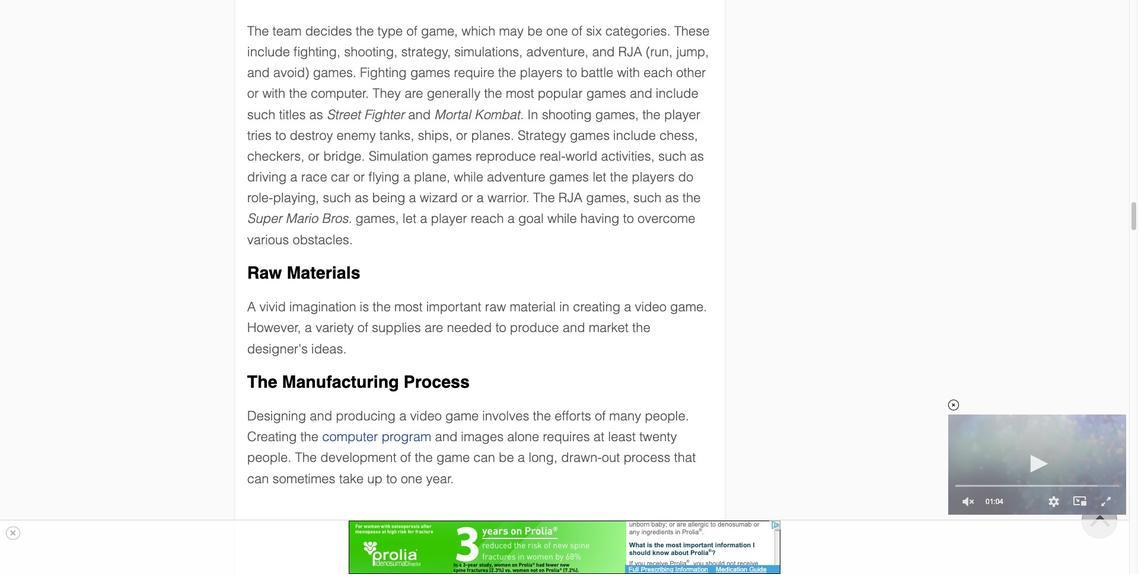 Task type: describe. For each thing, give the bounding box(es) containing it.
to inside the in shooting games, the player tries to destroy enemy tanks, ships, or planes. strategy games include chess, checkers, or bridge. simulation games reproduce real-world activities, such as driving a race car or flying a plane, while adventure games let the players do role-playing, such as being a wizard or a warrior. the rja games, such as the
[[275, 128, 286, 143]]

requires
[[543, 430, 590, 444]]

1 vertical spatial can
[[247, 471, 269, 486]]

process
[[404, 372, 470, 392]]

and down each
[[630, 86, 653, 101]]

rja inside the in shooting games, the player tries to destroy enemy tanks, ships, or planes. strategy games include chess, checkers, or bridge. simulation games reproduce real-world activities, such as driving a race car or flying a plane, while adventure games let the players do role-playing, such as being a wizard or a warrior. the rja games, such as the
[[559, 191, 583, 205]]

sometimes
[[273, 471, 336, 486]]

01:04 timer
[[982, 489, 1008, 515]]

material
[[510, 300, 556, 315]]

a
[[247, 300, 256, 315]]

0 vertical spatial games,
[[596, 107, 639, 122]]

people. inside and images alone requires at least twenty people. the development of the game can be a long, drawn-out process that can sometimes take up to one year.
[[247, 451, 292, 465]]

and inside and images alone requires at least twenty people. the development of the game can be a long, drawn-out process that can sometimes take up to one year.
[[435, 430, 458, 444]]

a left goal
[[508, 211, 515, 226]]

reproduce
[[476, 149, 536, 164]]

materials
[[287, 263, 360, 283]]

the right market
[[632, 321, 651, 335]]

most inside the team decides the type of game, which may be one of six categories. these include fighting, shooting, strategy, simulations, adventure, and rja (run, jump, and avoid) games. fighting games require the players to battle with each other or with the computer. they are generally the most popular games and include such titles as
[[506, 86, 534, 101]]

games down strategy,
[[410, 65, 450, 80]]

warrior.
[[488, 191, 530, 205]]

a down simulation
[[403, 170, 410, 185]]

titles
[[279, 107, 306, 122]]

the down do
[[683, 191, 701, 205]]

to inside and images alone requires at least twenty people. the development of the game can be a long, drawn-out process that can sometimes take up to one year.
[[386, 471, 397, 486]]

games down battle
[[587, 86, 626, 101]]

a down imagination
[[305, 321, 312, 335]]

are inside the team decides the type of game, which may be one of six categories. these include fighting, shooting, strategy, simulations, adventure, and rja (run, jump, and avoid) games. fighting games require the players to battle with each other or with the computer. they are generally the most popular games and include such titles as
[[405, 86, 423, 101]]

take
[[339, 471, 364, 486]]

race
[[301, 170, 327, 185]]

as up overcome
[[665, 191, 679, 205]]

such up bros.
[[323, 191, 351, 205]]

bridge.
[[323, 149, 365, 164]]

reach
[[471, 211, 504, 226]]

video inside the designing and producing a video game involves the efforts of many people. creating the
[[410, 409, 442, 424]]

the manufacturing process
[[247, 372, 470, 392]]

fighting,
[[294, 44, 341, 59]]

fighter
[[364, 107, 405, 122]]

a inside and images alone requires at least twenty people. the development of the game can be a long, drawn-out process that can sometimes take up to one year.
[[518, 451, 525, 465]]

game inside and images alone requires at least twenty people. the development of the game can be a long, drawn-out process that can sometimes take up to one year.
[[437, 451, 470, 465]]

and left "avoid)"
[[247, 65, 270, 80]]

having
[[581, 211, 620, 226]]

in
[[528, 107, 538, 122]]

which
[[462, 24, 496, 38]]

imagination
[[289, 300, 356, 315]]

as inside the team decides the type of game, which may be one of six categories. these include fighting, shooting, strategy, simulations, adventure, and rja (run, jump, and avoid) games. fighting games require the players to battle with each other or with the computer. they are generally the most popular games and include such titles as
[[309, 107, 323, 122]]

01:04
[[986, 498, 1004, 506]]

games, inside games, let a player reach a goal while having to overcome various obstacles.
[[356, 211, 399, 226]]

adventure
[[487, 170, 546, 185]]

player inside games, let a player reach a goal while having to overcome various obstacles.
[[431, 211, 467, 226]]

games.
[[313, 65, 357, 80]]

tanks,
[[380, 128, 414, 143]]

ideas.
[[311, 341, 347, 356]]

goal
[[519, 211, 544, 226]]

in shooting games, the player tries to destroy enemy tanks, ships, or planes. strategy games include chess, checkers, or bridge. simulation games reproduce real-world activities, such as driving a race car or flying a plane, while adventure games let the players do role-playing, such as being a wizard or a warrior. the rja games, such as the
[[247, 107, 704, 205]]

unmute button group
[[956, 489, 982, 515]]

simulation
[[369, 149, 429, 164]]

a left race
[[290, 170, 298, 185]]

as left being
[[355, 191, 369, 205]]

the up chess,
[[643, 107, 661, 122]]

creating
[[247, 430, 297, 444]]

of right type
[[407, 24, 418, 38]]

creating
[[573, 300, 621, 315]]

playing,
[[273, 191, 319, 205]]

program
[[382, 430, 432, 444]]

vivid
[[260, 300, 286, 315]]

being
[[372, 191, 405, 205]]

produce
[[510, 321, 559, 335]]

players inside the in shooting games, the player tries to destroy enemy tanks, ships, or planes. strategy games include chess, checkers, or bridge. simulation games reproduce real-world activities, such as driving a race car or flying a plane, while adventure games let the players do role-playing, such as being a wizard or a warrior. the rja games, such as the
[[632, 170, 675, 185]]

of inside the designing and producing a video game involves the efforts of many people. creating the
[[595, 409, 606, 424]]

raw
[[247, 263, 282, 283]]

twenty
[[639, 430, 677, 444]]

or inside the team decides the type of game, which may be one of six categories. these include fighting, shooting, strategy, simulations, adventure, and rja (run, jump, and avoid) games. fighting games require the players to battle with each other or with the computer. they are generally the most popular games and include such titles as
[[247, 86, 259, 101]]

games, let a player reach a goal while having to overcome various obstacles.
[[247, 211, 696, 247]]

generally
[[427, 86, 481, 101]]

driving
[[247, 170, 287, 185]]

images
[[461, 430, 504, 444]]

of inside and images alone requires at least twenty people. the development of the game can be a long, drawn-out process that can sometimes take up to one year.
[[400, 451, 411, 465]]

the down designer's
[[247, 372, 277, 392]]

checkers,
[[247, 149, 305, 164]]

computer program link
[[322, 430, 432, 444]]

the down activities,
[[610, 170, 628, 185]]

drawn-
[[561, 451, 602, 465]]

let inside the in shooting games, the player tries to destroy enemy tanks, ships, or planes. strategy games include chess, checkers, or bridge. simulation games reproduce real-world activities, such as driving a race car or flying a plane, while adventure games let the players do role-playing, such as being a wizard or a warrior. the rja games, such as the
[[593, 170, 607, 185]]

decides
[[305, 24, 352, 38]]

0 horizontal spatial with
[[263, 86, 285, 101]]

to inside games, let a player reach a goal while having to overcome various obstacles.
[[623, 211, 634, 226]]

many
[[610, 409, 641, 424]]

categories.
[[606, 24, 671, 38]]

a down wizard
[[420, 211, 427, 226]]

strategy
[[518, 128, 566, 143]]

players inside the team decides the type of game, which may be one of six categories. these include fighting, shooting, strategy, simulations, adventure, and rja (run, jump, and avoid) games. fighting games require the players to battle with each other or with the computer. they are generally the most popular games and include such titles as
[[520, 65, 563, 80]]

team
[[273, 24, 302, 38]]

planes.
[[471, 128, 514, 143]]

involves
[[482, 409, 529, 424]]

0 vertical spatial can
[[474, 451, 495, 465]]

popular
[[538, 86, 583, 101]]

raw materials
[[247, 263, 360, 283]]

be inside and images alone requires at least twenty people. the development of the game can be a long, drawn-out process that can sometimes take up to one year.
[[499, 451, 514, 465]]

mortal
[[434, 107, 471, 122]]

shooting,
[[344, 44, 398, 59]]

the right 'creating'
[[300, 430, 319, 444]]

1 vertical spatial include
[[656, 86, 699, 101]]

or right wizard
[[462, 191, 473, 205]]

wizard
[[420, 191, 458, 205]]

needed
[[447, 321, 492, 335]]

shooting
[[542, 107, 592, 122]]

adventure,
[[527, 44, 589, 59]]

alone
[[507, 430, 539, 444]]

manufacturing
[[282, 372, 399, 392]]

enemy
[[337, 128, 376, 143]]

development
[[321, 451, 397, 465]]

the inside the team decides the type of game, which may be one of six categories. these include fighting, shooting, strategy, simulations, adventure, and rja (run, jump, and avoid) games. fighting games require the players to battle with each other or with the computer. they are generally the most popular games and include such titles as
[[247, 24, 269, 38]]

the up kombat.
[[484, 86, 502, 101]]



Task type: locate. For each thing, give the bounding box(es) containing it.
such inside the team decides the type of game, which may be one of six categories. these include fighting, shooting, strategy, simulations, adventure, and rja (run, jump, and avoid) games. fighting games require the players to battle with each other or with the computer. they are generally the most popular games and include such titles as
[[247, 107, 276, 122]]

1 vertical spatial player
[[431, 211, 467, 226]]

are
[[405, 86, 423, 101], [425, 321, 443, 335]]

require
[[454, 65, 495, 80]]

one
[[546, 24, 568, 38], [401, 471, 423, 486]]

role-
[[247, 191, 273, 205]]

plane,
[[414, 170, 450, 185]]

advertisement region
[[743, 0, 921, 148], [349, 521, 781, 574], [391, 562, 569, 574]]

activities,
[[601, 149, 655, 164]]

and inside a vivid imagination is the most important raw material in creating a video game. however, a variety of supplies are needed to produce and market the designer's ideas.
[[563, 321, 585, 335]]

0 horizontal spatial are
[[405, 86, 423, 101]]

0 horizontal spatial rja
[[559, 191, 583, 205]]

may
[[499, 24, 524, 38]]

the up goal
[[533, 191, 555, 205]]

such up overcome
[[633, 191, 662, 205]]

a up program
[[399, 409, 407, 424]]

game up the images
[[446, 409, 479, 424]]

as up the destroy
[[309, 107, 323, 122]]

0 horizontal spatial while
[[454, 170, 484, 185]]

games, down being
[[356, 211, 399, 226]]

with left each
[[617, 65, 640, 80]]

1 horizontal spatial be
[[528, 24, 543, 38]]

0 vertical spatial most
[[506, 86, 534, 101]]

designing
[[247, 409, 306, 424]]

0 horizontal spatial players
[[520, 65, 563, 80]]

people.
[[645, 409, 689, 424], [247, 451, 292, 465]]

0 vertical spatial rja
[[618, 44, 642, 59]]

obstacles.
[[293, 232, 353, 247]]

1 horizontal spatial while
[[548, 211, 577, 226]]

designing and producing a video game involves the efforts of many people. creating the
[[247, 409, 689, 444]]

and down in
[[563, 321, 585, 335]]

rja up "having"
[[559, 191, 583, 205]]

strategy,
[[401, 44, 451, 59]]

×
[[9, 527, 16, 540]]

include up activities,
[[613, 128, 656, 143]]

to inside the team decides the type of game, which may be one of six categories. these include fighting, shooting, strategy, simulations, adventure, and rja (run, jump, and avoid) games. fighting games require the players to battle with each other or with the computer. they are generally the most popular games and include such titles as
[[566, 65, 577, 80]]

to right "having"
[[623, 211, 634, 226]]

with down "avoid)"
[[263, 86, 285, 101]]

the up year.
[[415, 451, 433, 465]]

1 horizontal spatial can
[[474, 451, 495, 465]]

can down the images
[[474, 451, 495, 465]]

one inside the team decides the type of game, which may be one of six categories. these include fighting, shooting, strategy, simulations, adventure, and rja (run, jump, and avoid) games. fighting games require the players to battle with each other or with the computer. they are generally the most popular games and include such titles as
[[546, 24, 568, 38]]

world
[[566, 149, 598, 164]]

games down the world at the top of the page
[[549, 170, 589, 185]]

players
[[520, 65, 563, 80], [632, 170, 675, 185]]

0 vertical spatial be
[[528, 24, 543, 38]]

video up program
[[410, 409, 442, 424]]

and up battle
[[592, 44, 615, 59]]

simulations,
[[455, 44, 523, 59]]

include for the team decides the type of game, which may be one of six categories. these include fighting, shooting, strategy, simulations, adventure, and rja (run, jump, and avoid) games. fighting games require the players to battle with each other or with the computer. they are generally the most popular games and include such titles as
[[247, 44, 290, 59]]

tries
[[247, 128, 272, 143]]

of up at
[[595, 409, 606, 424]]

and inside the designing and producing a video game involves the efforts of many people. creating the
[[310, 409, 332, 424]]

various
[[247, 232, 289, 247]]

rja down categories.
[[618, 44, 642, 59]]

1 vertical spatial let
[[403, 211, 417, 226]]

at
[[594, 430, 605, 444]]

0 horizontal spatial one
[[401, 471, 423, 486]]

are up the street fighter and mortal kombat. on the left
[[405, 86, 423, 101]]

1 vertical spatial most
[[395, 300, 423, 315]]

a
[[290, 170, 298, 185], [403, 170, 410, 185], [409, 191, 416, 205], [477, 191, 484, 205], [420, 211, 427, 226], [508, 211, 515, 226], [624, 300, 632, 315], [305, 321, 312, 335], [399, 409, 407, 424], [518, 451, 525, 465]]

one up adventure,
[[546, 24, 568, 38]]

such up tries
[[247, 107, 276, 122]]

0 vertical spatial people.
[[645, 409, 689, 424]]

game up year.
[[437, 451, 470, 465]]

video left game. at the bottom of page
[[635, 300, 667, 315]]

the inside and images alone requires at least twenty people. the development of the game can be a long, drawn-out process that can sometimes take up to one year.
[[415, 451, 433, 465]]

the up alone
[[533, 409, 551, 424]]

super mario bros.
[[247, 211, 352, 226]]

the up titles
[[289, 86, 307, 101]]

0 horizontal spatial player
[[431, 211, 467, 226]]

be
[[528, 24, 543, 38], [499, 451, 514, 465]]

2 vertical spatial include
[[613, 128, 656, 143]]

1 vertical spatial video
[[410, 409, 442, 424]]

include for in shooting games, the player tries to destroy enemy tanks, ships, or planes. strategy games include chess, checkers, or bridge. simulation games reproduce real-world activities, such as driving a race car or flying a plane, while adventure games let the players do role-playing, such as being a wizard or a warrior. the rja games, such as the
[[613, 128, 656, 143]]

games, up activities,
[[596, 107, 639, 122]]

video inside a vivid imagination is the most important raw material in creating a video game. however, a variety of supplies are needed to produce and market the designer's ideas.
[[635, 300, 667, 315]]

they
[[373, 86, 401, 101]]

to inside a vivid imagination is the most important raw material in creating a video game. however, a variety of supplies are needed to produce and market the designer's ideas.
[[496, 321, 507, 335]]

are down the important
[[425, 321, 443, 335]]

the inside and images alone requires at least twenty people. the development of the game can be a long, drawn-out process that can sometimes take up to one year.
[[295, 451, 317, 465]]

the down simulations,
[[498, 65, 516, 80]]

such down chess,
[[659, 149, 687, 164]]

1 vertical spatial people.
[[247, 451, 292, 465]]

be inside the team decides the type of game, which may be one of six categories. these include fighting, shooting, strategy, simulations, adventure, and rja (run, jump, and avoid) games. fighting games require the players to battle with each other or with the computer. they are generally the most popular games and include such titles as
[[528, 24, 543, 38]]

player
[[664, 107, 701, 122], [431, 211, 467, 226]]

or down mortal at the left of page
[[456, 128, 468, 143]]

0 vertical spatial one
[[546, 24, 568, 38]]

game,
[[421, 24, 458, 38]]

0 vertical spatial players
[[520, 65, 563, 80]]

let inside games, let a player reach a goal while having to overcome various obstacles.
[[403, 211, 417, 226]]

super
[[247, 211, 282, 226]]

0 vertical spatial with
[[617, 65, 640, 80]]

of inside a vivid imagination is the most important raw material in creating a video game. however, a variety of supplies are needed to produce and market the designer's ideas.
[[358, 321, 368, 335]]

to up popular
[[566, 65, 577, 80]]

supplies
[[372, 321, 421, 335]]

or
[[247, 86, 259, 101], [456, 128, 468, 143], [308, 149, 320, 164], [353, 170, 365, 185], [462, 191, 473, 205]]

1 horizontal spatial rja
[[618, 44, 642, 59]]

street
[[327, 107, 361, 122]]

1 horizontal spatial players
[[632, 170, 675, 185]]

or up race
[[308, 149, 320, 164]]

designer's
[[247, 341, 308, 356]]

ships,
[[418, 128, 453, 143]]

players left do
[[632, 170, 675, 185]]

game
[[446, 409, 479, 424], [437, 451, 470, 465]]

to right tries
[[275, 128, 286, 143]]

car
[[331, 170, 350, 185]]

2 vertical spatial games,
[[356, 211, 399, 226]]

while up wizard
[[454, 170, 484, 185]]

1 vertical spatial with
[[263, 86, 285, 101]]

be right may
[[528, 24, 543, 38]]

0 vertical spatial while
[[454, 170, 484, 185]]

computer.
[[311, 86, 369, 101]]

with
[[617, 65, 640, 80], [263, 86, 285, 101]]

1 vertical spatial while
[[548, 211, 577, 226]]

while
[[454, 170, 484, 185], [548, 211, 577, 226]]

the left team
[[247, 24, 269, 38]]

0 vertical spatial let
[[593, 170, 607, 185]]

people. up the twenty
[[645, 409, 689, 424]]

0 vertical spatial are
[[405, 86, 423, 101]]

let down being
[[403, 211, 417, 226]]

include
[[247, 44, 290, 59], [656, 86, 699, 101], [613, 128, 656, 143]]

type
[[378, 24, 403, 38]]

0 vertical spatial include
[[247, 44, 290, 59]]

the up sometimes
[[295, 451, 317, 465]]

1 horizontal spatial one
[[546, 24, 568, 38]]

the team decides the type of game, which may be one of six categories. these include fighting, shooting, strategy, simulations, adventure, and rja (run, jump, and avoid) games. fighting games require the players to battle with each other or with the computer. they are generally the most popular games and include such titles as
[[247, 24, 710, 122]]

1 horizontal spatial player
[[664, 107, 701, 122]]

0 vertical spatial player
[[664, 107, 701, 122]]

of left six
[[572, 24, 583, 38]]

these
[[674, 24, 710, 38]]

1 vertical spatial be
[[499, 451, 514, 465]]

most up in
[[506, 86, 534, 101]]

however,
[[247, 321, 301, 335]]

the up shooting, on the top of the page
[[356, 24, 374, 38]]

most inside a vivid imagination is the most important raw material in creating a video game. however, a variety of supplies are needed to produce and market the designer's ideas.
[[395, 300, 423, 315]]

0 vertical spatial video
[[635, 300, 667, 315]]

games, up "having"
[[586, 191, 630, 205]]

0 horizontal spatial people.
[[247, 451, 292, 465]]

a inside the designing and producing a video game involves the efforts of many people. creating the
[[399, 409, 407, 424]]

most up supplies
[[395, 300, 423, 315]]

jump,
[[676, 44, 709, 59]]

process
[[624, 451, 671, 465]]

street fighter and mortal kombat.
[[327, 107, 524, 122]]

the
[[247, 24, 269, 38], [533, 191, 555, 205], [247, 372, 277, 392], [295, 451, 317, 465]]

to down raw
[[496, 321, 507, 335]]

up
[[367, 471, 383, 486]]

video
[[635, 300, 667, 315], [410, 409, 442, 424]]

a up reach
[[477, 191, 484, 205]]

flying
[[369, 170, 400, 185]]

1 vertical spatial games,
[[586, 191, 630, 205]]

1 vertical spatial players
[[632, 170, 675, 185]]

and up 'ships,'
[[408, 107, 431, 122]]

0 horizontal spatial let
[[403, 211, 417, 226]]

the
[[356, 24, 374, 38], [498, 65, 516, 80], [289, 86, 307, 101], [484, 86, 502, 101], [643, 107, 661, 122], [610, 170, 628, 185], [683, 191, 701, 205], [373, 300, 391, 315], [632, 321, 651, 335], [533, 409, 551, 424], [300, 430, 319, 444], [415, 451, 433, 465]]

the inside the in shooting games, the player tries to destroy enemy tanks, ships, or planes. strategy games include chess, checkers, or bridge. simulation games reproduce real-world activities, such as driving a race car or flying a plane, while adventure games let the players do role-playing, such as being a wizard or a warrior. the rja games, such as the
[[533, 191, 555, 205]]

games down 'ships,'
[[432, 149, 472, 164]]

and left the images
[[435, 430, 458, 444]]

important
[[426, 300, 482, 315]]

games up the world at the top of the page
[[570, 128, 610, 143]]

1 vertical spatial one
[[401, 471, 423, 486]]

the right is
[[373, 300, 391, 315]]

a vivid imagination is the most important raw material in creating a video game. however, a variety of supplies are needed to produce and market the designer's ideas.
[[247, 300, 707, 356]]

or right car
[[353, 170, 365, 185]]

variety
[[316, 321, 354, 335]]

as up do
[[690, 149, 704, 164]]

1 vertical spatial game
[[437, 451, 470, 465]]

game inside the designing and producing a video game involves the efforts of many people. creating the
[[446, 409, 479, 424]]

1 horizontal spatial let
[[593, 170, 607, 185]]

a down alone
[[518, 451, 525, 465]]

1 horizontal spatial are
[[425, 321, 443, 335]]

to right up
[[386, 471, 397, 486]]

0 horizontal spatial most
[[395, 300, 423, 315]]

of down is
[[358, 321, 368, 335]]

fighting
[[360, 65, 407, 80]]

one inside and images alone requires at least twenty people. the development of the game can be a long, drawn-out process that can sometimes take up to one year.
[[401, 471, 423, 486]]

or up tries
[[247, 86, 259, 101]]

0 horizontal spatial be
[[499, 451, 514, 465]]

rja
[[618, 44, 642, 59], [559, 191, 583, 205]]

destroy
[[290, 128, 333, 143]]

computer program
[[322, 430, 432, 444]]

people. inside the designing and producing a video game involves the efforts of many people. creating the
[[645, 409, 689, 424]]

players down adventure,
[[520, 65, 563, 80]]

one left year.
[[401, 471, 423, 486]]

include down team
[[247, 44, 290, 59]]

player down wizard
[[431, 211, 467, 226]]

0 horizontal spatial video
[[410, 409, 442, 424]]

1 horizontal spatial video
[[635, 300, 667, 315]]

chess,
[[660, 128, 698, 143]]

while inside games, let a player reach a goal while having to overcome various obstacles.
[[548, 211, 577, 226]]

is
[[360, 300, 369, 315]]

bros.
[[322, 211, 352, 226]]

1 vertical spatial rja
[[559, 191, 583, 205]]

1 horizontal spatial with
[[617, 65, 640, 80]]

year.
[[426, 471, 454, 486]]

a up market
[[624, 300, 632, 315]]

battle
[[581, 65, 614, 80]]

0 vertical spatial game
[[446, 409, 479, 424]]

are inside a vivid imagination is the most important raw material in creating a video game. however, a variety of supplies are needed to produce and market the designer's ideas.
[[425, 321, 443, 335]]

mario
[[286, 211, 318, 226]]

1 horizontal spatial most
[[506, 86, 534, 101]]

1 vertical spatial are
[[425, 321, 443, 335]]

1 horizontal spatial people.
[[645, 409, 689, 424]]

producing
[[336, 409, 396, 424]]

of down program
[[400, 451, 411, 465]]

0 horizontal spatial can
[[247, 471, 269, 486]]

include down the other
[[656, 86, 699, 101]]

player up chess,
[[664, 107, 701, 122]]

that
[[674, 451, 696, 465]]

computer
[[322, 430, 378, 444]]

while inside the in shooting games, the player tries to destroy enemy tanks, ships, or planes. strategy games include chess, checkers, or bridge. simulation games reproduce real-world activities, such as driving a race car or flying a plane, while adventure games let the players do role-playing, such as being a wizard or a warrior. the rja games, such as the
[[454, 170, 484, 185]]

include inside the in shooting games, the player tries to destroy enemy tanks, ships, or planes. strategy games include chess, checkers, or bridge. simulation games reproduce real-world activities, such as driving a race car or flying a plane, while adventure games let the players do role-playing, such as being a wizard or a warrior. the rja games, such as the
[[613, 128, 656, 143]]

while right goal
[[548, 211, 577, 226]]

a right being
[[409, 191, 416, 205]]

most
[[506, 86, 534, 101], [395, 300, 423, 315]]

six
[[586, 24, 602, 38]]

player inside the in shooting games, the player tries to destroy enemy tanks, ships, or planes. strategy games include chess, checkers, or bridge. simulation games reproduce real-world activities, such as driving a race car or flying a plane, while adventure games let the players do role-playing, such as being a wizard or a warrior. the rja games, such as the
[[664, 107, 701, 122]]

can down 'creating'
[[247, 471, 269, 486]]

rja inside the team decides the type of game, which may be one of six categories. these include fighting, shooting, strategy, simulations, adventure, and rja (run, jump, and avoid) games. fighting games require the players to battle with each other or with the computer. they are generally the most popular games and include such titles as
[[618, 44, 642, 59]]

kombat.
[[475, 107, 524, 122]]

let down the world at the top of the page
[[593, 170, 607, 185]]

other
[[676, 65, 706, 80]]

be down alone
[[499, 451, 514, 465]]

people. down 'creating'
[[247, 451, 292, 465]]

do
[[678, 170, 694, 185]]

market
[[589, 321, 629, 335]]

video player application
[[949, 415, 1127, 515]]

and up the computer
[[310, 409, 332, 424]]

in
[[560, 300, 570, 315]]



Task type: vqa. For each thing, say whether or not it's contained in the screenshot.
debut,
no



